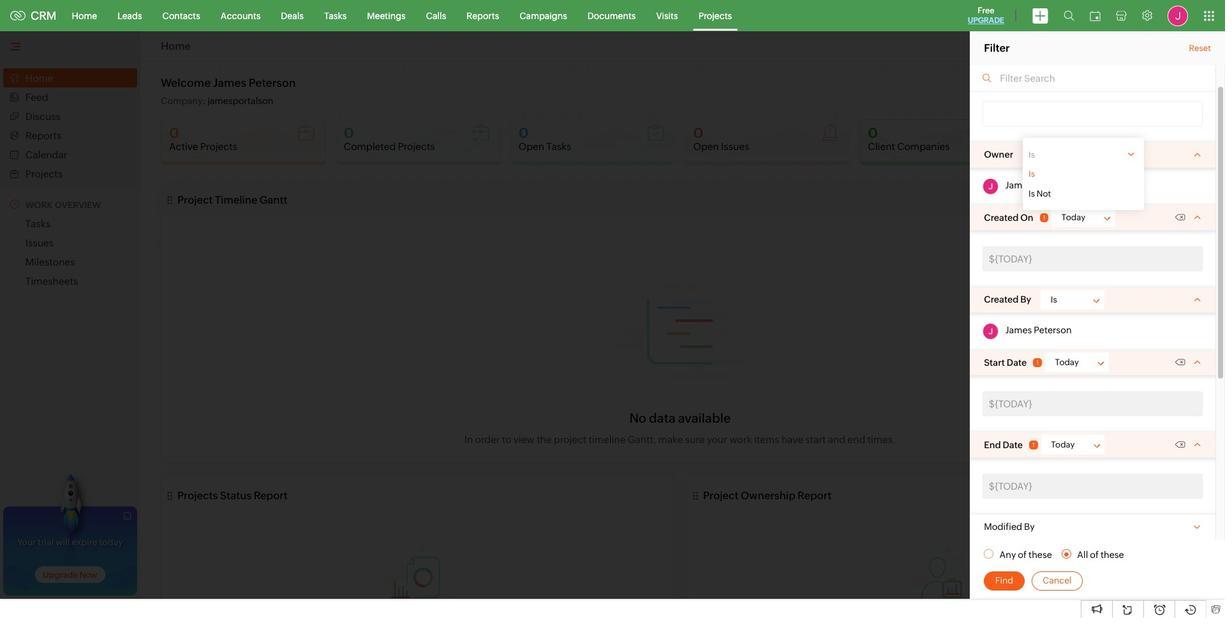 Task type: describe. For each thing, give the bounding box(es) containing it.
documents link
[[578, 0, 646, 31]]

tasks
[[324, 11, 347, 21]]

deals link
[[271, 0, 314, 31]]

leads
[[118, 11, 142, 21]]

create menu image
[[1033, 8, 1049, 23]]

free upgrade
[[968, 6, 1005, 25]]

home link
[[62, 0, 107, 31]]

accounts
[[221, 11, 261, 21]]

campaigns
[[520, 11, 568, 21]]

search image
[[1064, 10, 1075, 21]]

campaigns link
[[510, 0, 578, 31]]

meetings
[[367, 11, 406, 21]]

meetings link
[[357, 0, 416, 31]]

accounts link
[[211, 0, 271, 31]]

crm
[[31, 9, 57, 22]]

projects
[[699, 11, 733, 21]]

calls link
[[416, 0, 457, 31]]

deals
[[281, 11, 304, 21]]

tasks link
[[314, 0, 357, 31]]

contacts
[[163, 11, 200, 21]]



Task type: locate. For each thing, give the bounding box(es) containing it.
leads link
[[107, 0, 152, 31]]

home
[[72, 11, 97, 21]]

calendar image
[[1091, 11, 1101, 21]]

create menu element
[[1025, 0, 1057, 31]]

crm link
[[10, 9, 57, 22]]

calls
[[426, 11, 446, 21]]

upgrade
[[968, 16, 1005, 25]]

reports link
[[457, 0, 510, 31]]

projects link
[[689, 0, 743, 31]]

documents
[[588, 11, 636, 21]]

contacts link
[[152, 0, 211, 31]]

profile element
[[1161, 0, 1197, 31]]

profile image
[[1168, 5, 1189, 26]]

reports
[[467, 11, 499, 21]]

search element
[[1057, 0, 1083, 31]]

visits
[[657, 11, 678, 21]]

visits link
[[646, 0, 689, 31]]

free
[[978, 6, 995, 15]]



Task type: vqa. For each thing, say whether or not it's contained in the screenshot.
notification sms
no



